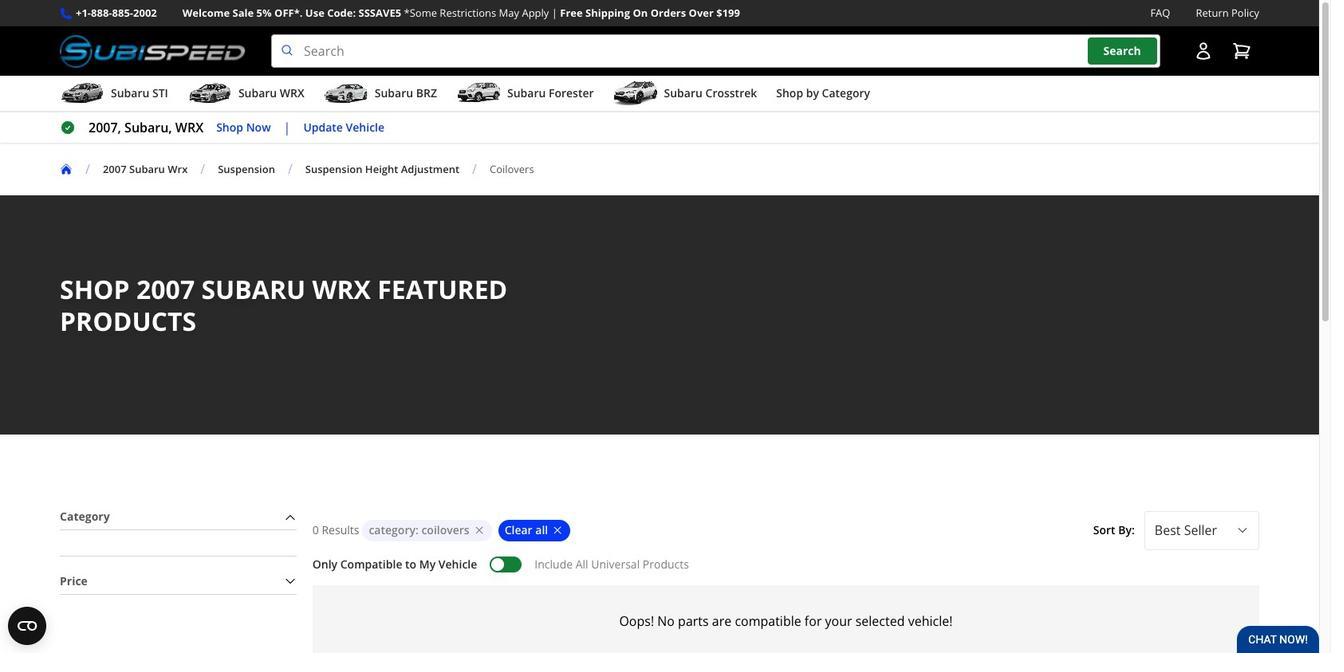 Task type: describe. For each thing, give the bounding box(es) containing it.
subaru crosstrek
[[664, 85, 757, 101]]

wrx inside "shop 2007 subaru wrx featured products"
[[312, 272, 371, 306]]

subaru sti button
[[60, 79, 168, 111]]

forester
[[549, 85, 594, 101]]

/ for suspension
[[201, 160, 205, 178]]

subaru wrx button
[[187, 79, 305, 111]]

clear all
[[505, 523, 548, 538]]

products
[[60, 304, 196, 338]]

sssave5
[[359, 6, 401, 20]]

my
[[420, 557, 436, 572]]

price button
[[60, 570, 297, 594]]

free
[[560, 6, 583, 20]]

search
[[1104, 43, 1142, 59]]

adjustment
[[401, 162, 460, 176]]

category : coilovers
[[369, 523, 470, 538]]

:
[[416, 523, 419, 538]]

suspension for suspension
[[218, 162, 275, 176]]

sort
[[1094, 523, 1116, 538]]

+1-
[[76, 6, 91, 20]]

subaru for subaru wrx
[[238, 85, 277, 101]]

faq link
[[1151, 5, 1171, 22]]

return policy
[[1196, 6, 1260, 20]]

use
[[305, 6, 325, 20]]

0 vertical spatial 2007
[[103, 162, 127, 176]]

search button
[[1088, 38, 1158, 65]]

2007 inside "shop 2007 subaru wrx featured products"
[[136, 272, 195, 306]]

2007 subaru wrx
[[103, 162, 188, 176]]

price
[[60, 574, 88, 589]]

button image
[[1194, 42, 1214, 61]]

to
[[405, 557, 417, 572]]

shop now link
[[216, 119, 271, 137]]

subaru crosstrek button
[[613, 79, 757, 111]]

apply
[[522, 6, 549, 20]]

oops!
[[619, 612, 654, 630]]

for
[[805, 612, 822, 630]]

clear
[[505, 523, 533, 538]]

off*.
[[275, 6, 303, 20]]

shop by category
[[777, 85, 871, 101]]

over
[[689, 6, 714, 20]]

category button
[[60, 505, 297, 530]]

category for category
[[60, 509, 110, 524]]

0
[[313, 523, 319, 538]]

crosstrek
[[706, 85, 757, 101]]

brz
[[416, 85, 437, 101]]

1 horizontal spatial vehicle
[[439, 557, 477, 572]]

wrx
[[168, 162, 188, 176]]

return policy link
[[1196, 5, 1260, 22]]

policy
[[1232, 6, 1260, 20]]

subaru left wrx
[[129, 162, 165, 176]]

update
[[304, 119, 343, 135]]

selected
[[856, 612, 905, 630]]

suspension height adjustment
[[305, 162, 460, 176]]

a subaru sti thumbnail image image
[[60, 81, 105, 105]]

all
[[536, 523, 548, 538]]

coilovers
[[490, 162, 534, 176]]

2007,
[[89, 119, 121, 137]]

parts
[[678, 612, 709, 630]]

may
[[499, 6, 519, 20]]

all
[[576, 557, 589, 572]]

1 horizontal spatial |
[[552, 6, 558, 20]]

885-
[[112, 6, 133, 20]]

2007, subaru, wrx
[[89, 119, 204, 137]]

sale
[[233, 6, 254, 20]]

by:
[[1119, 523, 1135, 538]]

subaru for subaru forester
[[507, 85, 546, 101]]

shop
[[60, 272, 130, 306]]

subaru for subaru brz
[[375, 85, 413, 101]]

update vehicle button
[[304, 119, 385, 137]]

universal
[[591, 557, 640, 572]]

welcome sale 5% off*. use code: sssave5 *some restrictions may apply | free shipping on orders over $199
[[183, 6, 740, 20]]

$199
[[717, 6, 740, 20]]

subaru wrx
[[238, 85, 305, 101]]

include all universal products
[[535, 557, 689, 572]]

orders
[[651, 6, 686, 20]]

by
[[806, 85, 819, 101]]

1 vertical spatial |
[[284, 119, 291, 137]]



Task type: locate. For each thing, give the bounding box(es) containing it.
3 / from the left
[[288, 160, 293, 178]]

/
[[85, 160, 90, 178], [201, 160, 205, 178], [288, 160, 293, 178], [472, 160, 477, 178]]

code:
[[327, 6, 356, 20]]

shop 2007 subaru wrx featured products
[[60, 272, 508, 338]]

category inside dropdown button
[[60, 509, 110, 524]]

home image
[[60, 163, 73, 176]]

shop by category button
[[777, 79, 871, 111]]

subaru for subaru sti
[[111, 85, 149, 101]]

compatible
[[735, 612, 802, 630]]

subaru forester
[[507, 85, 594, 101]]

1 vertical spatial wrx
[[175, 119, 204, 137]]

subaru up now
[[238, 85, 277, 101]]

1 horizontal spatial shop
[[777, 85, 804, 101]]

1 horizontal spatial category
[[369, 523, 416, 538]]

subaru left crosstrek
[[664, 85, 703, 101]]

shop left now
[[216, 119, 243, 135]]

update vehicle
[[304, 119, 385, 135]]

search input field
[[271, 34, 1161, 68]]

coilovers link
[[490, 162, 547, 176]]

subaru brz button
[[324, 79, 437, 111]]

1 vertical spatial 2007
[[136, 272, 195, 306]]

888-
[[91, 6, 112, 20]]

subaru forester button
[[456, 79, 594, 111]]

*some
[[404, 6, 437, 20]]

sti
[[152, 85, 168, 101]]

shop for shop now
[[216, 119, 243, 135]]

subispeed logo image
[[60, 34, 246, 68]]

subaru
[[201, 272, 306, 306]]

vehicle inside update vehicle button
[[346, 119, 385, 135]]

no
[[658, 612, 675, 630]]

2007 subaru wrx link down 2007, subaru, wrx
[[103, 162, 188, 176]]

sort by:
[[1094, 523, 1135, 538]]

category
[[60, 509, 110, 524], [369, 523, 416, 538]]

category up the price
[[60, 509, 110, 524]]

| right now
[[284, 119, 291, 137]]

on
[[633, 6, 648, 20]]

0 vertical spatial |
[[552, 6, 558, 20]]

only compatible to my vehicle
[[313, 557, 477, 572]]

products
[[643, 557, 689, 572]]

/ for 2007 subaru wrx
[[85, 160, 90, 178]]

vehicle down subaru brz dropdown button
[[346, 119, 385, 135]]

2007
[[103, 162, 127, 176], [136, 272, 195, 306]]

/ for suspension height adjustment
[[288, 160, 293, 178]]

subaru
[[111, 85, 149, 101], [238, 85, 277, 101], [375, 85, 413, 101], [507, 85, 546, 101], [664, 85, 703, 101], [129, 162, 165, 176]]

compatible
[[340, 557, 403, 572]]

2 suspension from the left
[[305, 162, 363, 176]]

suspension for suspension height adjustment
[[305, 162, 363, 176]]

include
[[535, 557, 573, 572]]

0 vertical spatial wrx
[[280, 85, 305, 101]]

your
[[825, 612, 853, 630]]

2 / from the left
[[201, 160, 205, 178]]

2007 down 2007,
[[103, 162, 127, 176]]

subaru left forester
[[507, 85, 546, 101]]

coilovers
[[422, 523, 470, 538]]

2007 subaru wrx link
[[103, 162, 201, 176], [103, 162, 188, 176]]

a subaru wrx thumbnail image image
[[187, 81, 232, 105]]

only
[[313, 557, 338, 572]]

suspension down shop now link
[[218, 162, 275, 176]]

subaru left brz
[[375, 85, 413, 101]]

4 / from the left
[[472, 160, 477, 178]]

featured
[[378, 272, 508, 306]]

wrx
[[280, 85, 305, 101], [175, 119, 204, 137], [312, 272, 371, 306]]

a subaru brz thumbnail image image
[[324, 81, 368, 105]]

5%
[[257, 6, 272, 20]]

wrx inside subaru wrx dropdown button
[[280, 85, 305, 101]]

suspension height adjustment link
[[305, 162, 472, 176], [305, 162, 460, 176]]

return
[[1196, 6, 1229, 20]]

0 vertical spatial shop
[[777, 85, 804, 101]]

select... image
[[1237, 524, 1250, 537]]

oops! no parts are compatible for your selected vehicle!
[[619, 612, 953, 630]]

shipping
[[586, 6, 630, 20]]

faq
[[1151, 6, 1171, 20]]

0 vertical spatial vehicle
[[346, 119, 385, 135]]

subaru left sti
[[111, 85, 149, 101]]

category
[[822, 85, 871, 101]]

0 horizontal spatial wrx
[[175, 119, 204, 137]]

shop inside dropdown button
[[777, 85, 804, 101]]

a subaru forester thumbnail image image
[[456, 81, 501, 105]]

+1-888-885-2002 link
[[76, 5, 157, 22]]

0 horizontal spatial vehicle
[[346, 119, 385, 135]]

are
[[712, 612, 732, 630]]

now
[[246, 119, 271, 135]]

1 horizontal spatial 2007
[[136, 272, 195, 306]]

vehicle
[[346, 119, 385, 135], [439, 557, 477, 572]]

shop now
[[216, 119, 271, 135]]

1 vertical spatial vehicle
[[439, 557, 477, 572]]

0 horizontal spatial |
[[284, 119, 291, 137]]

2 horizontal spatial wrx
[[312, 272, 371, 306]]

1 / from the left
[[85, 160, 90, 178]]

vehicle!
[[909, 612, 953, 630]]

results
[[322, 523, 359, 538]]

a subaru crosstrek thumbnail image image
[[613, 81, 658, 105]]

category for category : coilovers
[[369, 523, 416, 538]]

+1-888-885-2002
[[76, 6, 157, 20]]

0 horizontal spatial category
[[60, 509, 110, 524]]

1 vertical spatial shop
[[216, 119, 243, 135]]

2002
[[133, 6, 157, 20]]

height
[[365, 162, 398, 176]]

0 horizontal spatial 2007
[[103, 162, 127, 176]]

subaru for subaru crosstrek
[[664, 85, 703, 101]]

suspension
[[218, 162, 275, 176], [305, 162, 363, 176]]

shop for shop by category
[[777, 85, 804, 101]]

subaru sti
[[111, 85, 168, 101]]

2 vertical spatial wrx
[[312, 272, 371, 306]]

category up only compatible to my vehicle
[[369, 523, 416, 538]]

vehicle right my
[[439, 557, 477, 572]]

0 results
[[313, 523, 359, 538]]

suspension link
[[218, 162, 288, 176], [218, 162, 275, 176]]

2007 right shop
[[136, 272, 195, 306]]

Select... button
[[1145, 512, 1260, 550]]

open widget image
[[8, 607, 46, 645]]

1 suspension from the left
[[218, 162, 275, 176]]

2007 subaru wrx link down subaru,
[[103, 162, 201, 176]]

subaru inside dropdown button
[[375, 85, 413, 101]]

suspension down update vehicle button
[[305, 162, 363, 176]]

shop left "by"
[[777, 85, 804, 101]]

1 horizontal spatial wrx
[[280, 85, 305, 101]]

|
[[552, 6, 558, 20], [284, 119, 291, 137]]

0 horizontal spatial shop
[[216, 119, 243, 135]]

| left free
[[552, 6, 558, 20]]

shop
[[777, 85, 804, 101], [216, 119, 243, 135]]

1 horizontal spatial suspension
[[305, 162, 363, 176]]

restrictions
[[440, 6, 496, 20]]

welcome
[[183, 6, 230, 20]]

subaru,
[[125, 119, 172, 137]]

0 horizontal spatial suspension
[[218, 162, 275, 176]]



Task type: vqa. For each thing, say whether or not it's contained in the screenshot.
Free shipping is available within the lower 48 states for orders totaling $199 or more.
no



